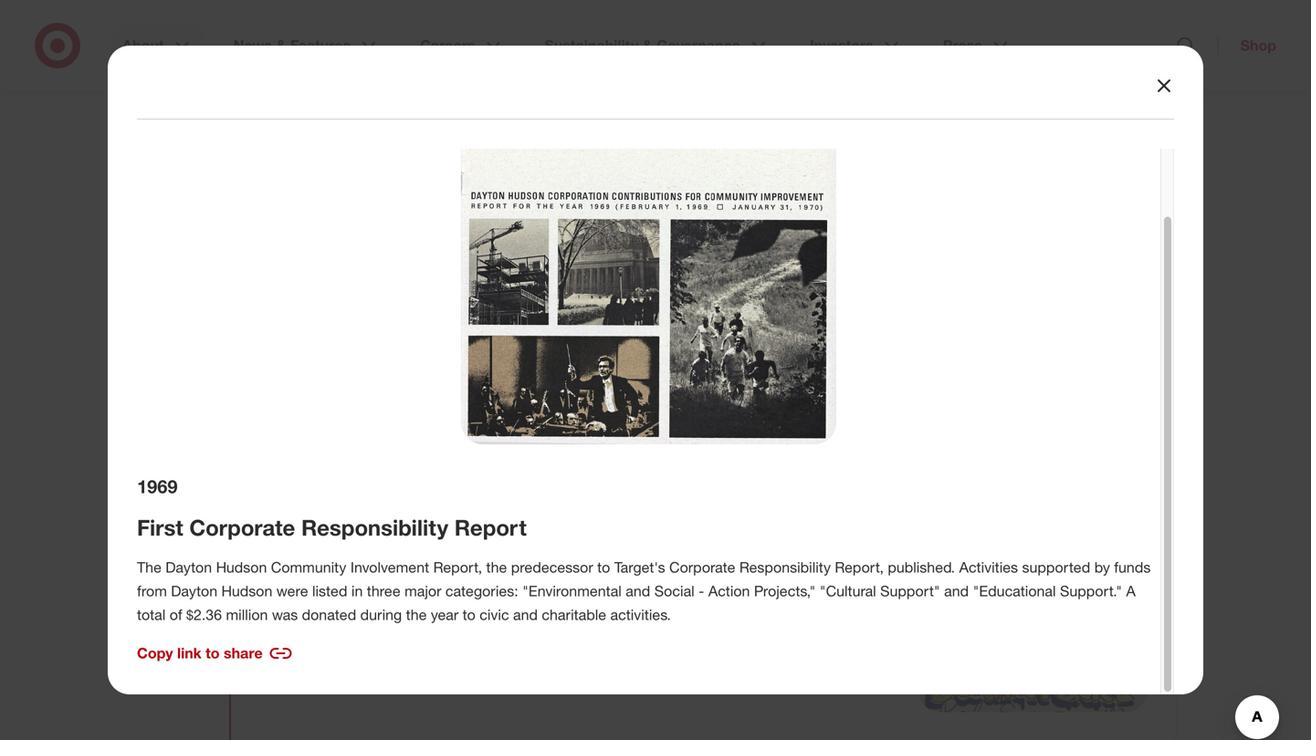 Task type: describe. For each thing, give the bounding box(es) containing it.
total
[[137, 607, 166, 624]]

civic
[[480, 607, 509, 624]]

the
[[137, 559, 162, 577]]

share
[[224, 645, 263, 663]]

donated
[[302, 607, 356, 624]]

first inside button
[[275, 183, 352, 228]]

multimedia
[[275, 624, 347, 642]]

outlined
[[505, 292, 557, 309]]

1 vertical spatial corporate
[[189, 515, 295, 541]]

0 horizontal spatial the
[[406, 607, 427, 624]]

0 horizontal spatial by
[[701, 624, 717, 642]]

"educational
[[973, 583, 1057, 601]]

target
[[721, 624, 761, 642]]

to inside button
[[206, 645, 220, 663]]

first corporate responsibility report button
[[275, 183, 875, 274]]

store"
[[496, 624, 537, 642]]

supported
[[1023, 559, 1091, 577]]

support."
[[1061, 583, 1123, 601]]

support"
[[881, 583, 941, 601]]

social
[[655, 583, 695, 601]]

a
[[1127, 583, 1136, 601]]

three
[[367, 583, 401, 601]]

report.
[[787, 292, 836, 309]]

more
[[319, 662, 355, 680]]

artist's
[[351, 624, 395, 642]]

1 horizontal spatial community
[[624, 292, 700, 309]]

dayton hudson gave $2.36 million, outlined in its first community involvement report.
[[275, 292, 836, 309]]

discount
[[434, 624, 492, 642]]

exhibit
[[567, 561, 686, 606]]

funds
[[1115, 559, 1151, 577]]

-
[[699, 583, 705, 601]]

$2.36 inside the dayton hudson community involvement report, the predecessor to target's corporate responsibility report, published. activities supported by funds from dayton hudson were listed in three major categories: "environmental and social - action projects," "cultural support" and "educational support." a total of $2.36 million was donated during the year to civic and charitable activities.
[[186, 607, 222, 624]]

report inside button
[[275, 229, 395, 274]]

1990
[[136, 507, 184, 533]]

0 horizontal spatial and
[[513, 607, 538, 624]]

"environmental
[[523, 583, 622, 601]]

action
[[709, 583, 750, 601]]

report inside 'dialog'
[[455, 515, 527, 541]]

1 vertical spatial dayton
[[166, 559, 212, 577]]

"the
[[399, 624, 430, 642]]

categories:
[[446, 583, 519, 601]]

activities
[[960, 559, 1019, 577]]

inspired
[[645, 624, 697, 642]]

grooms
[[355, 561, 493, 606]]

red grooms art exhibit button
[[275, 561, 686, 606]]

2 horizontal spatial and
[[945, 583, 969, 601]]

link
[[177, 645, 202, 663]]

0 vertical spatial to
[[598, 559, 610, 577]]

involvement inside the dayton hudson community involvement report, the predecessor to target's corporate responsibility report, published. activities supported by funds from dayton hudson were listed in three major categories: "environmental and social - action projects," "cultural support" and "educational support." a total of $2.36 million was donated during the year to civic and charitable activities.
[[351, 559, 430, 577]]

was inside the dayton hudson community involvement report, the predecessor to target's corporate responsibility report, published. activities supported by funds from dayton hudson were listed in three major categories: "environmental and social - action projects," "cultural support" and "educational support." a total of $2.36 million was donated during the year to civic and charitable activities.
[[272, 607, 298, 624]]

corporate inside the dayton hudson community involvement report, the predecessor to target's corporate responsibility report, published. activities supported by funds from dayton hudson were listed in three major categories: "environmental and social - action projects," "cultural support" and "educational support." a total of $2.36 million was donated during the year to civic and charitable activities.
[[670, 559, 736, 577]]

responsibility inside button
[[549, 183, 794, 228]]

in inside the dayton hudson community involvement report, the predecessor to target's corporate responsibility report, published. activities supported by funds from dayton hudson were listed in three major categories: "environmental and social - action projects," "cultural support" and "educational support." a total of $2.36 million was donated during the year to civic and charitable activities.
[[352, 583, 363, 601]]

2 vertical spatial hudson
[[222, 583, 273, 601]]

copy
[[137, 645, 173, 663]]

0 vertical spatial in
[[561, 292, 573, 309]]

1969
[[137, 476, 178, 498]]

first corporate responsibility report dialog
[[0, 0, 1312, 741]]

1990 link
[[128, 506, 192, 534]]

learn more
[[275, 662, 355, 680]]

1 horizontal spatial $2.36
[[416, 292, 451, 309]]

million,
[[455, 292, 501, 309]]

during
[[361, 607, 402, 624]]

corporate inside the first corporate responsibility report
[[362, 183, 539, 228]]

community inside the dayton hudson community involvement report, the predecessor to target's corporate responsibility report, published. activities supported by funds from dayton hudson were listed in three major categories: "environmental and social - action projects," "cultural support" and "educational support." a total of $2.36 million was donated during the year to civic and charitable activities.
[[271, 559, 347, 577]]



Task type: vqa. For each thing, say whether or not it's contained in the screenshot.
the middle &
no



Task type: locate. For each thing, give the bounding box(es) containing it.
0 horizontal spatial first
[[137, 515, 183, 541]]

target's
[[615, 559, 666, 577]]

hudson
[[325, 292, 376, 309], [216, 559, 267, 577], [222, 583, 273, 601]]

copy link to share button
[[137, 643, 292, 665]]

by left target
[[701, 624, 717, 642]]

$2.36 right gave
[[416, 292, 451, 309]]

was down were
[[272, 607, 298, 624]]

learn
[[275, 662, 315, 680]]

was
[[272, 607, 298, 624], [615, 624, 641, 642]]

red grooms art exhibit
[[275, 561, 686, 606]]

by inside the dayton hudson community involvement report, the predecessor to target's corporate responsibility report, published. activities supported by funds from dayton hudson were listed in three major categories: "environmental and social - action projects," "cultural support" and "educational support." a total of $2.36 million was donated during the year to civic and charitable activities.
[[1095, 559, 1111, 577]]

1 vertical spatial hudson
[[216, 559, 267, 577]]

were
[[277, 583, 308, 601]]

and right the civic
[[513, 607, 538, 624]]

1 horizontal spatial to
[[463, 607, 476, 624]]

0 horizontal spatial report
[[275, 229, 395, 274]]

1970
[[275, 522, 316, 544]]

involvement up three
[[351, 559, 430, 577]]

0 horizontal spatial $2.36
[[186, 607, 222, 624]]

0 vertical spatial dayton
[[275, 292, 321, 309]]

first
[[596, 292, 620, 309]]

from
[[137, 583, 167, 601]]

1 report, from the left
[[434, 559, 482, 577]]

2 vertical spatial dayton
[[171, 583, 218, 601]]

and down target's
[[626, 583, 651, 601]]

gave
[[380, 292, 411, 309]]

0 vertical spatial first corporate responsibility report
[[275, 183, 794, 274]]

the down major
[[406, 607, 427, 624]]

and
[[626, 583, 651, 601], [945, 583, 969, 601], [513, 607, 538, 624]]

million
[[226, 607, 268, 624]]

1 horizontal spatial first
[[275, 183, 352, 228]]

1 vertical spatial first
[[137, 515, 183, 541]]

1 horizontal spatial in
[[561, 292, 573, 309]]

0 vertical spatial corporate
[[362, 183, 539, 228]]

1 horizontal spatial report
[[455, 515, 527, 541]]

community
[[624, 292, 700, 309], [271, 559, 347, 577]]

1 vertical spatial by
[[701, 624, 717, 642]]

report,
[[434, 559, 482, 577], [835, 559, 884, 577]]

was left inspired
[[615, 624, 641, 642]]

the
[[487, 559, 507, 577], [406, 607, 427, 624]]

the dayton hudson community involvement report, the predecessor to target's corporate responsibility report, published. activities supported by funds from dayton hudson were listed in three major categories: "environmental and social - action projects," "cultural support" and "educational support." a total of $2.36 million was donated during the year to civic and charitable activities.
[[137, 559, 1151, 624]]

report, up the "cultural
[[835, 559, 884, 577]]

charitable
[[542, 607, 607, 624]]

0 vertical spatial $2.36
[[416, 292, 451, 309]]

by
[[1095, 559, 1111, 577], [701, 624, 717, 642]]

to
[[598, 559, 610, 577], [463, 607, 476, 624], [206, 645, 220, 663]]

2 report, from the left
[[835, 559, 884, 577]]

2 horizontal spatial corporate
[[670, 559, 736, 577]]

multimedia artist's "the discount store" installation was inspired by target
[[275, 624, 761, 642]]

1995
[[136, 571, 184, 597]]

0 vertical spatial responsibility
[[549, 183, 794, 228]]

responsibility inside the dayton hudson community involvement report, the predecessor to target's corporate responsibility report, published. activities supported by funds from dayton hudson were listed in three major categories: "environmental and social - action projects," "cultural support" and "educational support." a total of $2.36 million was donated during the year to civic and charitable activities.
[[740, 559, 831, 577]]

"cultural
[[820, 583, 877, 601]]

first
[[275, 183, 352, 228], [137, 515, 183, 541]]

first corporate responsibility report inside first corporate responsibility report 'dialog'
[[137, 515, 527, 541]]

1 vertical spatial to
[[463, 607, 476, 624]]

first corporate responsibility report
[[275, 183, 794, 274], [137, 515, 527, 541]]

0 horizontal spatial corporate
[[189, 515, 295, 541]]

involvement
[[704, 292, 783, 309], [351, 559, 430, 577]]

0 horizontal spatial report,
[[434, 559, 482, 577]]

first inside 'dialog'
[[137, 515, 183, 541]]

report up red grooms art exhibit
[[455, 515, 527, 541]]

1 vertical spatial in
[[352, 583, 363, 601]]

$2.36
[[416, 292, 451, 309], [186, 607, 222, 624]]

2 horizontal spatial to
[[598, 559, 610, 577]]

0 vertical spatial first
[[275, 183, 352, 228]]

0 horizontal spatial involvement
[[351, 559, 430, 577]]

copy link to share
[[137, 645, 263, 663]]

text image
[[461, 74, 837, 445]]

year
[[431, 607, 459, 624]]

major
[[405, 583, 442, 601]]

in
[[561, 292, 573, 309], [352, 583, 363, 601]]

1 horizontal spatial by
[[1095, 559, 1111, 577]]

shop
[[1241, 37, 1277, 54]]

of
[[170, 607, 182, 624]]

learn more button
[[275, 660, 384, 682]]

1995 link
[[128, 570, 192, 597]]

community right first
[[624, 292, 700, 309]]

involvement left report.
[[704, 292, 783, 309]]

0 horizontal spatial was
[[272, 607, 298, 624]]

$2.36 right of
[[186, 607, 222, 624]]

the up categories: at the left bottom of page
[[487, 559, 507, 577]]

1 horizontal spatial involvement
[[704, 292, 783, 309]]

1 vertical spatial responsibility
[[301, 515, 449, 541]]

to right the link
[[206, 645, 220, 663]]

listed
[[312, 583, 348, 601]]

1 vertical spatial the
[[406, 607, 427, 624]]

0 vertical spatial community
[[624, 292, 700, 309]]

first corporate responsibility report up red
[[137, 515, 527, 541]]

first corporate responsibility report up outlined in the left of the page
[[275, 183, 794, 274]]

0 vertical spatial report
[[275, 229, 395, 274]]

projects,"
[[755, 583, 816, 601]]

community up were
[[271, 559, 347, 577]]

0 vertical spatial hudson
[[325, 292, 376, 309]]

1 horizontal spatial and
[[626, 583, 651, 601]]

1 vertical spatial report
[[455, 515, 527, 541]]

0 horizontal spatial community
[[271, 559, 347, 577]]

report up gave
[[275, 229, 395, 274]]

1 vertical spatial $2.36
[[186, 607, 222, 624]]

published.
[[888, 559, 956, 577]]

and down activities
[[945, 583, 969, 601]]

2 vertical spatial corporate
[[670, 559, 736, 577]]

shop link
[[1218, 37, 1277, 55]]

its
[[577, 292, 592, 309]]

1 vertical spatial community
[[271, 559, 347, 577]]

0 vertical spatial involvement
[[704, 292, 783, 309]]

predecessor
[[511, 559, 594, 577]]

report, up categories: at the left bottom of page
[[434, 559, 482, 577]]

1 horizontal spatial corporate
[[362, 183, 539, 228]]

installation
[[541, 624, 611, 642]]

1 vertical spatial first corporate responsibility report
[[137, 515, 527, 541]]

0 vertical spatial by
[[1095, 559, 1111, 577]]

by up support."
[[1095, 559, 1111, 577]]

0 horizontal spatial to
[[206, 645, 220, 663]]

first corporate responsibility report inside first corporate responsibility report button
[[275, 183, 794, 274]]

1 horizontal spatial the
[[487, 559, 507, 577]]

to left target's
[[598, 559, 610, 577]]

1 horizontal spatial report,
[[835, 559, 884, 577]]

responsibility
[[549, 183, 794, 228], [301, 515, 449, 541], [740, 559, 831, 577]]

art
[[503, 561, 557, 606]]

2 vertical spatial to
[[206, 645, 220, 663]]

corporate
[[362, 183, 539, 228], [189, 515, 295, 541], [670, 559, 736, 577]]

0 vertical spatial the
[[487, 559, 507, 577]]

0 horizontal spatial in
[[352, 583, 363, 601]]

1 horizontal spatial was
[[615, 624, 641, 642]]

to right year
[[463, 607, 476, 624]]

1 vertical spatial involvement
[[351, 559, 430, 577]]

activities.
[[611, 607, 671, 624]]

red
[[275, 561, 344, 606]]

dayton
[[275, 292, 321, 309], [166, 559, 212, 577], [171, 583, 218, 601]]

in left the its
[[561, 292, 573, 309]]

in left three
[[352, 583, 363, 601]]

report
[[275, 229, 395, 274], [455, 515, 527, 541]]

2 vertical spatial responsibility
[[740, 559, 831, 577]]



